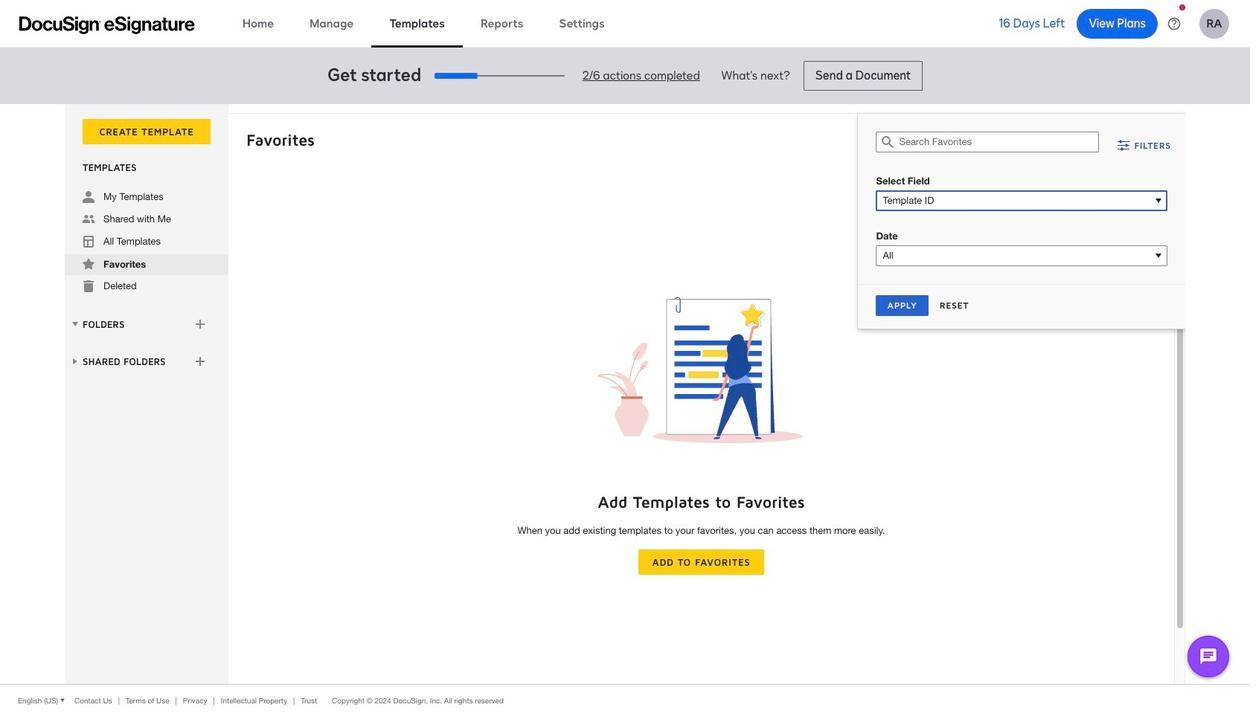 Task type: describe. For each thing, give the bounding box(es) containing it.
secondary navigation region
[[65, 104, 1189, 685]]

templates image
[[83, 236, 95, 248]]

Search Favorites text field
[[899, 132, 1099, 152]]

view folders image
[[69, 318, 81, 330]]

star filled image
[[83, 258, 95, 270]]



Task type: locate. For each thing, give the bounding box(es) containing it.
view shared folders image
[[69, 356, 81, 368]]

more info region
[[0, 685, 1250, 717]]

shared image
[[83, 214, 95, 226]]

user image
[[83, 191, 95, 203]]

trash image
[[83, 281, 95, 293]]

docusign esignature image
[[19, 16, 195, 34]]



Task type: vqa. For each thing, say whether or not it's contained in the screenshot.
VIEW FOLDERS icon
yes



